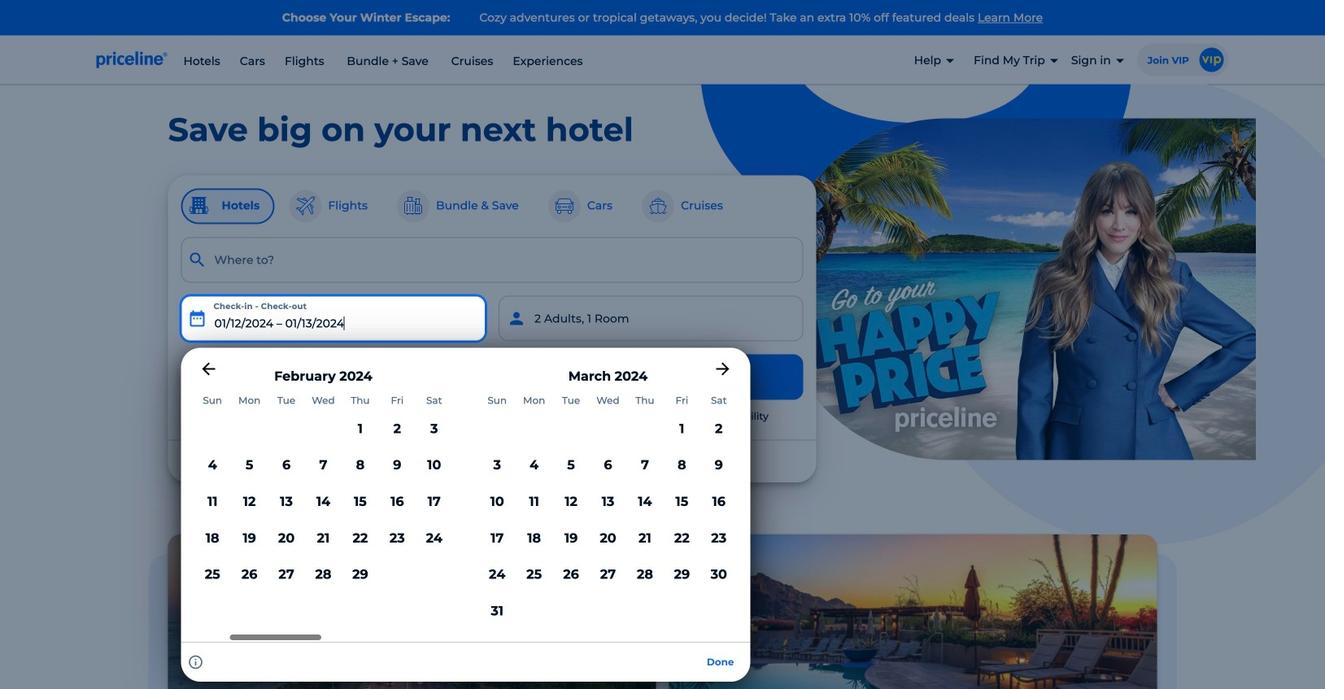 Task type: vqa. For each thing, say whether or not it's contained in the screenshot.
Fort Lauderdale image
no



Task type: locate. For each thing, give the bounding box(es) containing it.
show january 2024 image
[[199, 359, 218, 379]]

None field
[[181, 237, 804, 283]]

show march 2024 image
[[713, 359, 733, 379]]

priceline.com home image
[[96, 51, 167, 69]]

types of travel tab list
[[181, 188, 804, 224]]

Check-in - Check-out field
[[181, 296, 486, 341]]



Task type: describe. For each thing, give the bounding box(es) containing it.
vip badge icon image
[[1200, 48, 1224, 72]]

Where to? field
[[181, 237, 804, 283]]

traveler selection text field
[[499, 296, 804, 341]]



